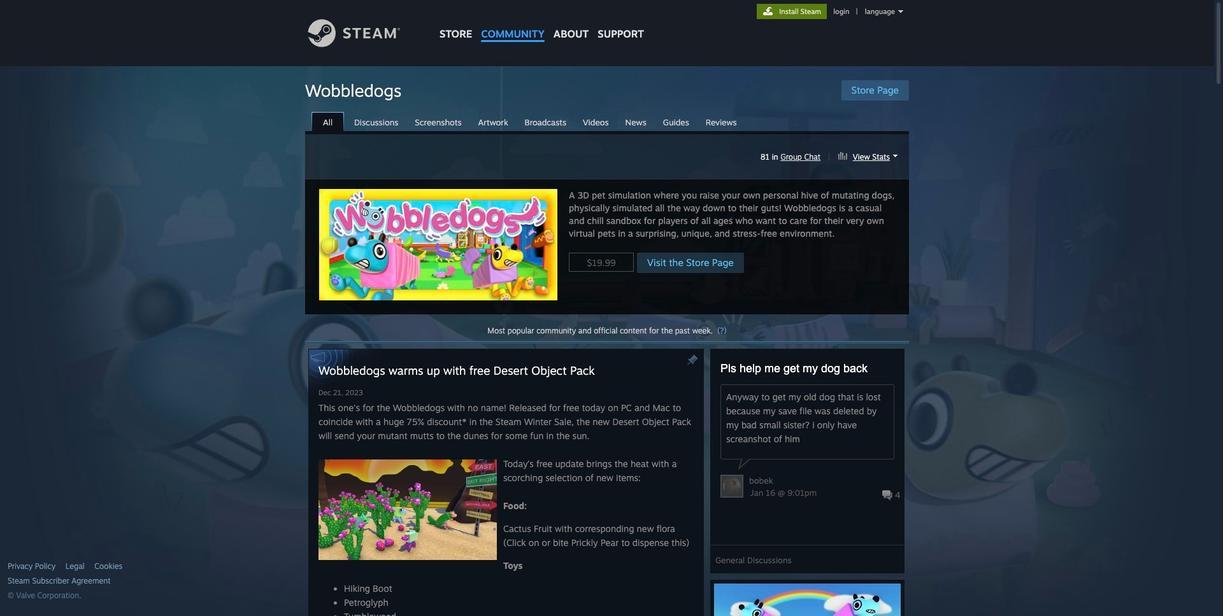 Task type: locate. For each thing, give the bounding box(es) containing it.
link to the steam homepage image
[[308, 19, 420, 47]]

account menu navigation
[[757, 4, 907, 19]]

global menu navigation
[[435, 0, 649, 46]]



Task type: vqa. For each thing, say whether or not it's contained in the screenshot.
Screenshots
no



